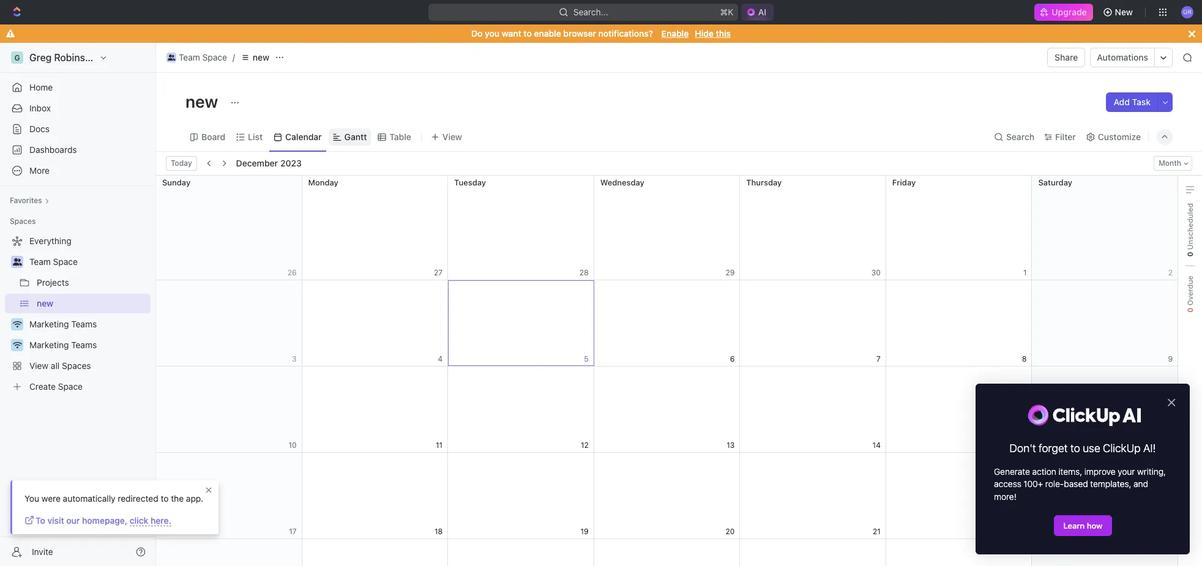 Task type: vqa. For each thing, say whether or not it's contained in the screenshot.
28
yes



Task type: describe. For each thing, give the bounding box(es) containing it.
0 vertical spatial spaces
[[10, 217, 36, 226]]

row containing 26
[[156, 176, 1178, 280]]

1 horizontal spatial team space link
[[163, 50, 230, 65]]

1 horizontal spatial new link
[[237, 50, 272, 65]]

search...
[[573, 7, 608, 17]]

3
[[292, 354, 297, 363]]

customize button
[[1082, 128, 1145, 145]]

tuesday
[[454, 178, 486, 187]]

templates,
[[1090, 479, 1131, 489]]

dashboards link
[[5, 140, 151, 160]]

sunday
[[162, 178, 190, 187]]

you
[[485, 28, 500, 39]]

add
[[1114, 97, 1130, 107]]

row containing 10
[[156, 367, 1178, 453]]

your
[[1118, 466, 1135, 477]]

5
[[584, 354, 589, 363]]

docs
[[29, 124, 50, 134]]

automations button
[[1091, 48, 1154, 67]]

more button
[[5, 161, 151, 181]]

were
[[41, 493, 61, 504]]

generate action items, improve your writing, access 100+ role-based templates, and more!
[[994, 466, 1168, 502]]

notifications?
[[598, 28, 653, 39]]

0 vertical spatial team space
[[179, 52, 227, 62]]

redirected
[[118, 493, 158, 504]]

automatically
[[63, 493, 115, 504]]

calendar
[[285, 131, 322, 142]]

you were automatically redirected to the app.
[[24, 493, 203, 504]]

19
[[581, 527, 589, 536]]

inbox
[[29, 103, 51, 113]]

access
[[994, 479, 1021, 489]]

browser
[[563, 28, 596, 39]]

this
[[716, 28, 731, 39]]

monday
[[308, 178, 338, 187]]

gr button
[[1178, 2, 1197, 22]]

1
[[1023, 268, 1027, 277]]

new inside tree
[[37, 298, 53, 309]]

team inside tree
[[29, 256, 51, 267]]

do
[[471, 28, 483, 39]]

december 2023
[[236, 158, 302, 168]]

g
[[14, 53, 20, 62]]

wifi image
[[13, 342, 22, 349]]

calendar link
[[283, 128, 322, 145]]

don't
[[1010, 442, 1036, 455]]

generate
[[994, 466, 1030, 477]]

upgrade link
[[1035, 4, 1093, 21]]

marketing for marketing teams link for wifi icon
[[29, 340, 69, 350]]

5 row from the top
[[156, 539, 1178, 566]]

board link
[[199, 128, 225, 145]]

you
[[24, 493, 39, 504]]

0 for unscheduled
[[1185, 252, 1195, 257]]

today
[[171, 159, 192, 168]]

13
[[727, 440, 735, 450]]

friday
[[892, 178, 916, 187]]

saturday
[[1038, 178, 1072, 187]]

add task button
[[1106, 92, 1158, 112]]

create space link
[[5, 377, 148, 397]]

projects
[[37, 277, 69, 288]]

learn how
[[1064, 521, 1103, 531]]

gantt link
[[342, 128, 367, 145]]

15
[[1019, 440, 1027, 450]]

ai!
[[1143, 442, 1156, 455]]

×
[[1167, 393, 1176, 410]]

forget
[[1039, 442, 1068, 455]]

improve
[[1084, 466, 1116, 477]]

1 vertical spatial new link
[[37, 294, 148, 313]]

× dialog
[[976, 384, 1190, 555]]

docs link
[[5, 119, 151, 139]]

the
[[171, 493, 184, 504]]

role-
[[1045, 479, 1064, 489]]

add task
[[1114, 97, 1151, 107]]

invite
[[32, 546, 53, 557]]

user group image
[[168, 54, 175, 61]]

12
[[581, 440, 589, 450]]

new
[[1115, 7, 1133, 17]]

thursday
[[746, 178, 782, 187]]

11
[[436, 440, 443, 450]]

task
[[1132, 97, 1151, 107]]

wifi image
[[13, 321, 22, 328]]

14
[[873, 440, 881, 450]]

table link
[[387, 128, 411, 145]]

6
[[730, 354, 735, 363]]

gantt
[[344, 131, 367, 142]]

space inside 'link'
[[58, 381, 83, 392]]

everything
[[29, 236, 71, 246]]

favorites button
[[5, 193, 54, 208]]



Task type: locate. For each thing, give the bounding box(es) containing it.
8
[[1022, 354, 1027, 363]]

team space link up projects link at left
[[29, 252, 148, 272]]

unscheduled
[[1185, 203, 1195, 252]]

don't forget to use clickup ai!
[[1010, 442, 1156, 455]]

new link right /
[[237, 50, 272, 65]]

new button
[[1098, 2, 1140, 22]]

search button
[[990, 128, 1038, 145]]

1 vertical spatial new
[[185, 91, 222, 111]]

board
[[201, 131, 225, 142]]

1 vertical spatial marketing
[[29, 340, 69, 350]]

space
[[202, 52, 227, 62], [53, 256, 78, 267], [58, 381, 83, 392]]

do you want to enable browser notifications? enable hide this
[[471, 28, 731, 39]]

0 horizontal spatial to
[[161, 493, 169, 504]]

wednesday
[[600, 178, 644, 187]]

0 vertical spatial view
[[443, 131, 462, 142]]

month
[[1159, 159, 1181, 168]]

1 teams from the top
[[71, 319, 97, 329]]

0 horizontal spatial team space
[[29, 256, 78, 267]]

greg robinson's workspace, , element
[[11, 51, 23, 64]]

0 horizontal spatial team
[[29, 256, 51, 267]]

new
[[253, 52, 269, 62], [185, 91, 222, 111], [37, 298, 53, 309]]

more!
[[994, 491, 1017, 502]]

marketing up all
[[29, 340, 69, 350]]

1 vertical spatial spaces
[[62, 361, 91, 371]]

0 vertical spatial teams
[[71, 319, 97, 329]]

enable
[[661, 28, 689, 39]]

new link down projects link at left
[[37, 294, 148, 313]]

1 vertical spatial 0
[[1185, 308, 1195, 313]]

1 vertical spatial to
[[1071, 442, 1080, 455]]

clickup
[[1103, 442, 1141, 455]]

2
[[1168, 268, 1173, 277]]

team space left /
[[179, 52, 227, 62]]

2 horizontal spatial new
[[253, 52, 269, 62]]

view up tuesday at the top of the page
[[443, 131, 462, 142]]

spaces down favorites
[[10, 217, 36, 226]]

to visit our homepage, click here.
[[36, 515, 171, 526]]

1 marketing teams from the top
[[29, 319, 97, 329]]

2 row from the top
[[156, 280, 1178, 367]]

ai
[[758, 7, 767, 17]]

teams for wifi image
[[71, 319, 97, 329]]

search
[[1006, 131, 1035, 142]]

21
[[873, 527, 881, 536]]

list
[[248, 131, 263, 142]]

visit
[[47, 515, 64, 526]]

1 row from the top
[[156, 176, 1178, 280]]

0 vertical spatial team space link
[[163, 50, 230, 65]]

inbox link
[[5, 99, 151, 118]]

2 teams from the top
[[71, 340, 97, 350]]

hide
[[695, 28, 714, 39]]

⌘k
[[720, 7, 733, 17]]

1 vertical spatial marketing teams
[[29, 340, 97, 350]]

view button
[[427, 122, 466, 151]]

sidebar navigation
[[0, 43, 159, 566]]

1 vertical spatial teams
[[71, 340, 97, 350]]

1 vertical spatial team
[[29, 256, 51, 267]]

0 horizontal spatial spaces
[[10, 217, 36, 226]]

tree containing everything
[[5, 231, 151, 397]]

filter button
[[1041, 128, 1080, 145]]

space down everything link
[[53, 256, 78, 267]]

new link
[[237, 50, 272, 65], [37, 294, 148, 313]]

1 horizontal spatial team space
[[179, 52, 227, 62]]

view inside button
[[443, 131, 462, 142]]

4
[[438, 354, 443, 363]]

29
[[726, 268, 735, 277]]

1 vertical spatial marketing teams link
[[29, 335, 148, 355]]

space left /
[[202, 52, 227, 62]]

10
[[289, 440, 297, 450]]

tree inside sidebar navigation
[[5, 231, 151, 397]]

learn how button
[[1054, 515, 1112, 536]]

1 horizontal spatial view
[[443, 131, 462, 142]]

marketing teams link up view all spaces "link"
[[29, 335, 148, 355]]

tree
[[5, 231, 151, 397]]

table
[[390, 131, 411, 142]]

1 horizontal spatial new
[[185, 91, 222, 111]]

automations
[[1097, 52, 1148, 62]]

grid
[[155, 176, 1178, 566]]

action
[[1032, 466, 1056, 477]]

26
[[287, 268, 297, 277]]

row containing 17
[[156, 453, 1178, 539]]

100+
[[1024, 479, 1043, 489]]

marketing teams link for wifi image
[[29, 315, 148, 334]]

0 vertical spatial marketing
[[29, 319, 69, 329]]

3 row from the top
[[156, 367, 1178, 453]]

teams up view all spaces "link"
[[71, 340, 97, 350]]

0
[[1185, 252, 1195, 257], [1185, 308, 1195, 313]]

want
[[502, 28, 521, 39]]

enable
[[534, 28, 561, 39]]

7
[[877, 354, 881, 363]]

spaces up create space 'link'
[[62, 361, 91, 371]]

overdue
[[1185, 276, 1195, 308]]

2 vertical spatial to
[[161, 493, 169, 504]]

how
[[1087, 521, 1103, 531]]

0 vertical spatial team
[[179, 52, 200, 62]]

1 vertical spatial team space link
[[29, 252, 148, 272]]

0 for overdue
[[1185, 308, 1195, 313]]

spaces inside "link"
[[62, 361, 91, 371]]

team space inside sidebar navigation
[[29, 256, 78, 267]]

1 0 from the top
[[1185, 252, 1195, 257]]

0 horizontal spatial team space link
[[29, 252, 148, 272]]

marketing teams for wifi image
[[29, 319, 97, 329]]

marketing teams link for wifi icon
[[29, 335, 148, 355]]

team space up 'projects'
[[29, 256, 78, 267]]

view inside "link"
[[29, 361, 48, 371]]

0 vertical spatial space
[[202, 52, 227, 62]]

marketing right wifi image
[[29, 319, 69, 329]]

2 0 from the top
[[1185, 308, 1195, 313]]

teams down projects link at left
[[71, 319, 97, 329]]

0 vertical spatial marketing teams link
[[29, 315, 148, 334]]

4 row from the top
[[156, 453, 1178, 539]]

team right user group image
[[29, 256, 51, 267]]

2 marketing teams link from the top
[[29, 335, 148, 355]]

row containing 3
[[156, 280, 1178, 367]]

team right user group icon
[[179, 52, 200, 62]]

today button
[[166, 156, 197, 171]]

27
[[434, 268, 443, 277]]

writing,
[[1137, 466, 1166, 477]]

1 horizontal spatial spaces
[[62, 361, 91, 371]]

teams for wifi icon
[[71, 340, 97, 350]]

2 vertical spatial space
[[58, 381, 83, 392]]

1 vertical spatial space
[[53, 256, 78, 267]]

new down 'projects'
[[37, 298, 53, 309]]

projects link
[[37, 273, 148, 293]]

/
[[232, 52, 235, 62]]

marketing teams for wifi icon
[[29, 340, 97, 350]]

1 vertical spatial view
[[29, 361, 48, 371]]

0 vertical spatial 0
[[1185, 252, 1195, 257]]

row
[[156, 176, 1178, 280], [156, 280, 1178, 367], [156, 367, 1178, 453], [156, 453, 1178, 539], [156, 539, 1178, 566]]

2 vertical spatial new
[[37, 298, 53, 309]]

user group image
[[13, 258, 22, 266]]

team space
[[179, 52, 227, 62], [29, 256, 78, 267]]

learn
[[1064, 521, 1085, 531]]

2 marketing teams from the top
[[29, 340, 97, 350]]

9
[[1168, 354, 1173, 363]]

view for view
[[443, 131, 462, 142]]

to inside × dialog
[[1071, 442, 1080, 455]]

0 horizontal spatial new
[[37, 298, 53, 309]]

0 horizontal spatial new link
[[37, 294, 148, 313]]

view button
[[427, 128, 466, 145]]

to right 'want'
[[524, 28, 532, 39]]

view all spaces
[[29, 361, 91, 371]]

0 vertical spatial new
[[253, 52, 269, 62]]

20
[[726, 527, 735, 536]]

new up board link
[[185, 91, 222, 111]]

create
[[29, 381, 56, 392]]

view left all
[[29, 361, 48, 371]]

marketing
[[29, 319, 69, 329], [29, 340, 69, 350]]

dashboards
[[29, 144, 77, 155]]

view
[[443, 131, 462, 142], [29, 361, 48, 371]]

1 horizontal spatial team
[[179, 52, 200, 62]]

share button
[[1047, 48, 1086, 67]]

here.
[[151, 515, 171, 526]]

team space link left /
[[163, 50, 230, 65]]

0 vertical spatial to
[[524, 28, 532, 39]]

marketing for wifi image's marketing teams link
[[29, 319, 69, 329]]

1 horizontal spatial to
[[524, 28, 532, 39]]

to left "use" at bottom
[[1071, 442, 1080, 455]]

filter
[[1055, 131, 1076, 142]]

homepage,
[[82, 515, 127, 526]]

2 horizontal spatial to
[[1071, 442, 1080, 455]]

view for view all spaces
[[29, 361, 48, 371]]

1 marketing teams link from the top
[[29, 315, 148, 334]]

space down view all spaces "link"
[[58, 381, 83, 392]]

greg robinson's workspace
[[29, 52, 158, 63]]

0 horizontal spatial view
[[29, 361, 48, 371]]

marketing teams link down projects link at left
[[29, 315, 148, 334]]

2 marketing from the top
[[29, 340, 69, 350]]

1 vertical spatial team space
[[29, 256, 78, 267]]

grid containing sunday
[[155, 176, 1178, 566]]

to left the the
[[161, 493, 169, 504]]

0 vertical spatial marketing teams
[[29, 319, 97, 329]]

0 vertical spatial new link
[[237, 50, 272, 65]]

new right /
[[253, 52, 269, 62]]

app.
[[186, 493, 203, 504]]

month button
[[1154, 156, 1192, 171]]

17
[[289, 527, 297, 536]]

customize
[[1098, 131, 1141, 142]]

items,
[[1059, 466, 1082, 477]]

upgrade
[[1052, 7, 1087, 17]]

use
[[1083, 442, 1100, 455]]

1 marketing from the top
[[29, 319, 69, 329]]

view all spaces link
[[5, 356, 148, 376]]



